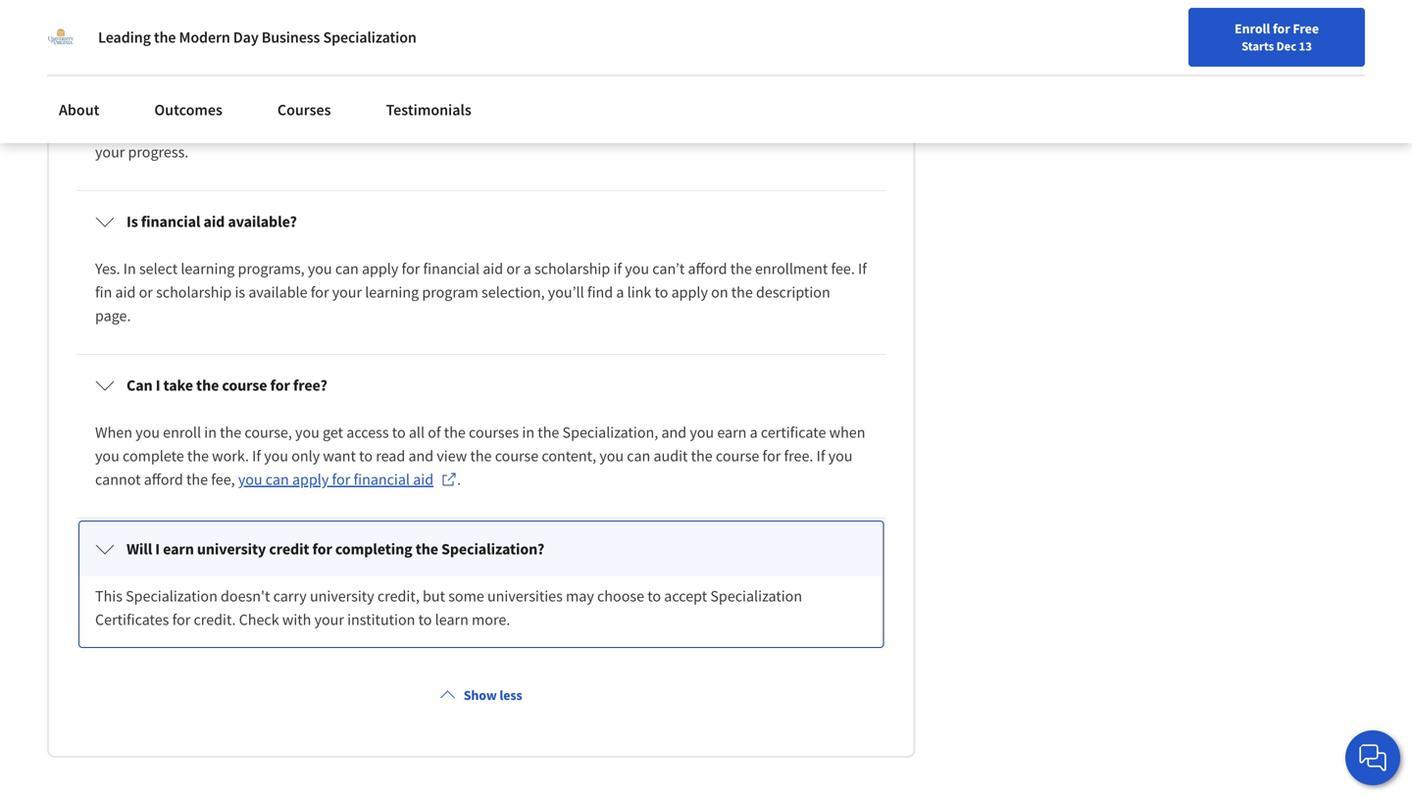 Task type: describe. For each thing, give the bounding box(es) containing it.
part
[[95, 119, 122, 138]]

2 horizontal spatial specialization
[[710, 586, 802, 606]]

can i just enroll in a single course?
[[127, 24, 358, 44]]

can't
[[652, 259, 685, 278]]

audit inside the yes! to get started, click the course card that interests you and enroll. you can enroll and complete the course to earn a shareable certificate, or you can audit it to view the course materials for free. when you subscribe to a course that is part of a specialization, you're automatically subscribed to the full specialization. visit your learner dashboard to track your progress.
[[306, 95, 340, 115]]

yes.
[[95, 259, 120, 278]]

subscribed
[[389, 119, 461, 138]]

view inside the yes! to get started, click the course card that interests you and enroll. you can enroll and complete the course to earn a shareable certificate, or you can audit it to view the course materials for free. when you subscribe to a course that is part of a specialization, you're automatically subscribed to the full specialization. visit your learner dashboard to track your progress.
[[372, 95, 403, 115]]

choose
[[597, 586, 644, 606]]

enroll for free starts dec 13
[[1235, 20, 1319, 54]]

1 vertical spatial learning
[[365, 282, 419, 302]]

chat with us image
[[1357, 742, 1389, 774]]

in
[[123, 259, 136, 278]]

0 vertical spatial apply
[[362, 259, 399, 278]]

day
[[233, 27, 259, 47]]

university of virginia image
[[47, 24, 75, 51]]

courses link
[[266, 88, 343, 131]]

specialization, inside 'when you enroll in the course, you get access to all of the courses in the specialization, and you earn a certificate when you complete the work. if you only want to read and view the course content, you can audit the course for free. if you cannot afford the fee,'
[[562, 423, 658, 442]]

content,
[[542, 446, 596, 466]]

free. inside the yes! to get started, click the course card that interests you and enroll. you can enroll and complete the course to earn a shareable certificate, or you can audit it to view the course materials for free. when you subscribe to a course that is part of a specialization, you're automatically subscribed to the full specialization. visit your learner dashboard to track your progress.
[[563, 95, 593, 115]]

testimonials
[[386, 100, 471, 120]]

selection,
[[482, 282, 545, 302]]

specialization?
[[441, 539, 544, 559]]

for inside 'when you enroll in the course, you get access to all of the courses in the specialization, and you earn a certificate when you complete the work. if you only want to read and view the course content, you can audit the course for free. if you cannot afford the fee,'
[[763, 446, 781, 466]]

can for can i just enroll in a single course?
[[127, 24, 153, 44]]

single
[[263, 24, 303, 44]]

you'll
[[548, 282, 584, 302]]

enroll
[[1235, 20, 1270, 37]]

financial inside yes. in select learning programs, you can apply for financial aid or a scholarship if you can't afford the enrollment fee. if fin aid or scholarship is available for your learning program selection, you'll find a link to apply on the description page.
[[423, 259, 480, 278]]

when inside 'when you enroll in the course, you get access to all of the courses in the specialization, and you earn a certificate when you complete the work. if you only want to read and view the course content, you can audit the course for free. if you cannot afford the fee,'
[[95, 423, 132, 442]]

course inside "dropdown button"
[[222, 376, 267, 395]]

visit
[[629, 119, 657, 138]]

financial inside dropdown button
[[141, 212, 200, 231]]

yes. in select learning programs, you can apply for financial aid or a scholarship if you can't afford the enrollment fee. if fin aid or scholarship is available for your learning program selection, you'll find a link to apply on the description page.
[[95, 259, 870, 326]]

0 horizontal spatial specialization
[[126, 586, 218, 606]]

about
[[59, 100, 99, 120]]

materials
[[477, 95, 539, 115]]

audit inside 'when you enroll in the course, you get access to all of the courses in the specialization, and you earn a certificate when you complete the work. if you only want to read and view the course content, you can audit the course for free. if you cannot afford the fee,'
[[654, 446, 688, 466]]

0 horizontal spatial if
[[252, 446, 261, 466]]

to
[[124, 72, 140, 91]]

cannot
[[95, 470, 141, 489]]

afford inside 'when you enroll in the course, you get access to all of the courses in the specialization, and you earn a certificate when you complete the work. if you only want to read and view the course content, you can audit the course for free. if you cannot afford the fee,'
[[144, 470, 183, 489]]

only
[[291, 446, 320, 466]]

courses
[[277, 100, 331, 120]]

can i just enroll in a single course? button
[[79, 7, 883, 62]]

show less button
[[432, 678, 530, 713]]

earn inside 'when you enroll in the course, you get access to all of the courses in the specialization, and you earn a certificate when you complete the work. if you only want to read and view the course content, you can audit the course for free. if you cannot afford the fee,'
[[717, 423, 747, 442]]

when inside the yes! to get started, click the course card that interests you and enroll. you can enroll and complete the course to earn a shareable certificate, or you can audit it to view the course materials for free. when you subscribe to a course that is part of a specialization, you're automatically subscribed to the full specialization. visit your learner dashboard to track your progress.
[[596, 95, 633, 115]]

of inside the yes! to get started, click the course card that interests you and enroll. you can enroll and complete the course to earn a shareable certificate, or you can audit it to view the course materials for free. when you subscribe to a course that is part of a specialization, you're automatically subscribed to the full specialization. visit your learner dashboard to track your progress.
[[125, 119, 138, 138]]

0 horizontal spatial scholarship
[[156, 282, 232, 302]]

university inside dropdown button
[[197, 539, 266, 559]]

can inside 'when you enroll in the course, you get access to all of the courses in the specialization, and you earn a certificate when you complete the work. if you only want to read and view the course content, you can audit the course for free. if you cannot afford the fee,'
[[627, 446, 650, 466]]

of inside 'when you enroll in the course, you get access to all of the courses in the specialization, and you earn a certificate when you complete the work. if you only want to read and view the course content, you can audit the course for free. if you cannot afford the fee,'
[[428, 423, 441, 442]]

on
[[711, 282, 728, 302]]

you can apply for financial aid
[[238, 470, 434, 489]]

want
[[323, 446, 356, 466]]

aid inside is financial aid available? dropdown button
[[203, 212, 225, 231]]

0 horizontal spatial apply
[[292, 470, 329, 489]]

available?
[[228, 212, 297, 231]]

get inside the yes! to get started, click the course card that interests you and enroll. you can enroll and complete the course to earn a shareable certificate, or you can audit it to view the course materials for free. when you subscribe to a course that is part of a specialization, you're automatically subscribed to the full specialization. visit your learner dashboard to track your progress.
[[143, 72, 164, 91]]

a up selection,
[[523, 259, 531, 278]]

link
[[627, 282, 651, 302]]

carry
[[273, 586, 307, 606]]

less
[[499, 686, 522, 704]]

for inside enroll for free starts dec 13
[[1273, 20, 1290, 37]]

0 vertical spatial learning
[[181, 259, 235, 278]]

read
[[376, 446, 405, 466]]

modern
[[179, 27, 230, 47]]

1 horizontal spatial that
[[805, 95, 831, 115]]

this specialization doesn't carry university credit, but some universities may choose to accept specialization certificates for credit. check with your institution to learn more.
[[95, 586, 805, 630]]

access
[[346, 423, 389, 442]]

for down want
[[332, 470, 350, 489]]

business
[[262, 27, 320, 47]]

.
[[457, 470, 461, 489]]

yes! to get started, click the course card that interests you and enroll. you can enroll and complete the course to earn a shareable certificate, or you can audit it to view the course materials for free. when you subscribe to a course that is part of a specialization, you're automatically subscribed to the full specialization. visit your learner dashboard to track your progress.
[[95, 72, 869, 162]]

free. inside 'when you enroll in the course, you get access to all of the courses in the specialization, and you earn a certificate when you complete the work. if you only want to read and view the course content, you can audit the course for free. if you cannot afford the fee,'
[[784, 446, 813, 466]]

in inside dropdown button
[[235, 24, 248, 44]]

subscribe
[[664, 95, 727, 115]]

credit,
[[377, 586, 420, 606]]

is financial aid available?
[[127, 212, 297, 231]]

a left link
[[616, 282, 624, 302]]

1 vertical spatial apply
[[671, 282, 708, 302]]

certificate
[[761, 423, 826, 442]]

testimonials link
[[374, 88, 483, 131]]

description
[[756, 282, 830, 302]]

show
[[464, 686, 497, 704]]

this
[[95, 586, 123, 606]]

aid inside you can apply for financial aid link
[[413, 470, 434, 489]]

to up the learner
[[730, 95, 744, 115]]

or inside the yes! to get started, click the course card that interests you and enroll. you can enroll and complete the course to earn a shareable certificate, or you can audit it to view the course materials for free. when you subscribe to a course that is part of a specialization, you're automatically subscribed to the full specialization. visit your learner dashboard to track your progress.
[[235, 95, 249, 115]]

select
[[139, 259, 178, 278]]

click
[[220, 72, 250, 91]]

page.
[[95, 306, 131, 326]]

free
[[1293, 20, 1319, 37]]

aid up selection,
[[483, 259, 503, 278]]

track
[[833, 119, 866, 138]]

the inside "dropdown button"
[[196, 376, 219, 395]]

0 horizontal spatial or
[[139, 282, 153, 302]]

get inside 'when you enroll in the course, you get access to all of the courses in the specialization, and you earn a certificate when you complete the work. if you only want to read and view the course content, you can audit the course for free. if you cannot afford the fee,'
[[323, 423, 343, 442]]

will
[[127, 539, 152, 559]]

for down is financial aid available? dropdown button on the top of the page
[[402, 259, 420, 278]]

2 horizontal spatial in
[[522, 423, 535, 442]]

fin
[[95, 282, 112, 302]]

specialization.
[[530, 119, 626, 138]]

some
[[448, 586, 484, 606]]

credit.
[[194, 610, 236, 630]]

find
[[587, 282, 613, 302]]

you
[[547, 72, 571, 91]]

0 horizontal spatial in
[[204, 423, 217, 442]]

interests
[[387, 72, 443, 91]]

0 vertical spatial that
[[357, 72, 383, 91]]

card
[[325, 72, 353, 91]]

is financial aid available? button
[[79, 194, 883, 249]]

will i earn university credit for completing the specialization? button
[[79, 522, 883, 577]]

to left track
[[816, 119, 830, 138]]

completing
[[335, 539, 412, 559]]

accept
[[664, 586, 707, 606]]

dec
[[1276, 38, 1297, 54]]

view inside 'when you enroll in the course, you get access to all of the courses in the specialization, and you earn a certificate when you complete the work. if you only want to read and view the course content, you can audit the course for free. if you cannot afford the fee,'
[[437, 446, 467, 466]]

aid right fin
[[115, 282, 136, 302]]

institution
[[347, 610, 415, 630]]

a inside dropdown button
[[251, 24, 260, 44]]

may
[[566, 586, 594, 606]]

work.
[[212, 446, 249, 466]]



Task type: locate. For each thing, give the bounding box(es) containing it.
for inside the this specialization doesn't carry university credit, but some universities may choose to accept specialization certificates for credit. check with your institution to learn more.
[[172, 610, 191, 630]]

or down click
[[235, 95, 249, 115]]

to left accept
[[647, 586, 661, 606]]

your right available
[[332, 282, 362, 302]]

0 horizontal spatial is
[[235, 282, 245, 302]]

None search field
[[280, 12, 603, 51]]

2 vertical spatial enroll
[[163, 423, 201, 442]]

enroll inside the yes! to get started, click the course card that interests you and enroll. you can enroll and complete the course to earn a shareable certificate, or you can audit it to view the course materials for free. when you subscribe to a course that is part of a specialization, you're automatically subscribed to the full specialization. visit your learner dashboard to track your progress.
[[601, 72, 639, 91]]

doesn't
[[221, 586, 270, 606]]

i for just
[[156, 24, 160, 44]]

i left the 'take'
[[156, 376, 160, 395]]

0 vertical spatial of
[[125, 119, 138, 138]]

with
[[282, 610, 311, 630]]

1 can from the top
[[127, 24, 153, 44]]

course,
[[245, 423, 292, 442]]

0 horizontal spatial complete
[[123, 446, 184, 466]]

program
[[422, 282, 478, 302]]

for inside the yes! to get started, click the course card that interests you and enroll. you can enroll and complete the course to earn a shareable certificate, or you can audit it to view the course materials for free. when you subscribe to a course that is part of a specialization, you're automatically subscribed to the full specialization. visit your learner dashboard to track your progress.
[[542, 95, 560, 115]]

programs,
[[238, 259, 305, 278]]

0 vertical spatial get
[[143, 72, 164, 91]]

can up 'you're' at the left top of the page
[[279, 95, 303, 115]]

0 vertical spatial audit
[[306, 95, 340, 115]]

1 horizontal spatial financial
[[353, 470, 410, 489]]

if right 'work.'
[[252, 446, 261, 466]]

of
[[125, 119, 138, 138], [428, 423, 441, 442]]

in up 'work.'
[[204, 423, 217, 442]]

is
[[835, 95, 845, 115], [235, 282, 245, 302]]

can right "content,"
[[627, 446, 650, 466]]

your down part at the top left of the page
[[95, 142, 125, 162]]

but
[[423, 586, 445, 606]]

earn up track
[[823, 72, 853, 91]]

enroll up 'visit'
[[601, 72, 639, 91]]

will i earn university credit for completing the specialization?
[[127, 539, 544, 559]]

your inside yes. in select learning programs, you can apply for financial aid or a scholarship if you can't afford the enrollment fee. if fin aid or scholarship is available for your learning program selection, you'll find a link to apply on the description page.
[[332, 282, 362, 302]]

about link
[[47, 88, 111, 131]]

financial right is at top
[[141, 212, 200, 231]]

financial down read
[[353, 470, 410, 489]]

1 vertical spatial afford
[[144, 470, 183, 489]]

to
[[806, 72, 820, 91], [356, 95, 369, 115], [730, 95, 744, 115], [464, 119, 478, 138], [816, 119, 830, 138], [655, 282, 668, 302], [392, 423, 406, 442], [359, 446, 373, 466], [647, 586, 661, 606], [418, 610, 432, 630]]

can inside yes. in select learning programs, you can apply for financial aid or a scholarship if you can't afford the enrollment fee. if fin aid or scholarship is available for your learning program selection, you'll find a link to apply on the description page.
[[335, 259, 359, 278]]

outcomes
[[154, 100, 223, 120]]

can inside you can apply for financial aid link
[[266, 470, 289, 489]]

view up opens in a new tab image
[[437, 446, 467, 466]]

just
[[163, 24, 189, 44]]

if right fee.
[[858, 259, 867, 278]]

0 vertical spatial afford
[[688, 259, 727, 278]]

0 horizontal spatial earn
[[163, 539, 194, 559]]

0 horizontal spatial financial
[[141, 212, 200, 231]]

to right link
[[655, 282, 668, 302]]

0 vertical spatial can
[[127, 24, 153, 44]]

if
[[858, 259, 867, 278], [252, 446, 261, 466], [817, 446, 825, 466]]

1 vertical spatial audit
[[654, 446, 688, 466]]

can right you
[[574, 72, 598, 91]]

can left "just"
[[127, 24, 153, 44]]

can inside "dropdown button"
[[127, 376, 153, 395]]

for inside dropdown button
[[312, 539, 332, 559]]

is
[[127, 212, 138, 231]]

that right card
[[357, 72, 383, 91]]

2 i from the top
[[156, 376, 160, 395]]

a left certificate
[[750, 423, 758, 442]]

1 i from the top
[[156, 24, 160, 44]]

1 horizontal spatial university
[[310, 586, 374, 606]]

1 horizontal spatial get
[[323, 423, 343, 442]]

specialization up certificates
[[126, 586, 218, 606]]

when you enroll in the course, you get access to all of the courses in the specialization, and you earn a certificate when you complete the work. if you only want to read and view the course content, you can audit the course for free. if you cannot afford the fee,
[[95, 423, 869, 489]]

1 horizontal spatial specialization,
[[562, 423, 658, 442]]

to right it
[[356, 95, 369, 115]]

view down interests
[[372, 95, 403, 115]]

1 vertical spatial i
[[156, 376, 160, 395]]

your inside the this specialization doesn't carry university credit, but some universities may choose to accept specialization certificates for credit. check with your institution to learn more.
[[314, 610, 344, 630]]

0 vertical spatial complete
[[670, 72, 732, 91]]

you inside you can apply for financial aid link
[[238, 470, 262, 489]]

university up the institution
[[310, 586, 374, 606]]

i for earn
[[155, 539, 160, 559]]

learning left program
[[365, 282, 419, 302]]

opens in a new tab image
[[441, 472, 457, 487]]

it
[[343, 95, 353, 115]]

starts
[[1242, 38, 1274, 54]]

1 vertical spatial financial
[[423, 259, 480, 278]]

get
[[143, 72, 164, 91], [323, 423, 343, 442]]

13
[[1299, 38, 1312, 54]]

specialization, inside the yes! to get started, click the course card that interests you and enroll. you can enroll and complete the course to earn a shareable certificate, or you can audit it to view the course materials for free. when you subscribe to a course that is part of a specialization, you're automatically subscribed to the full specialization. visit your learner dashboard to track your progress.
[[153, 119, 248, 138]]

can inside dropdown button
[[127, 24, 153, 44]]

menu item
[[1037, 20, 1164, 83]]

0 horizontal spatial that
[[357, 72, 383, 91]]

and
[[473, 72, 499, 91], [642, 72, 667, 91], [661, 423, 687, 442], [408, 446, 434, 466]]

i left "just"
[[156, 24, 160, 44]]

when
[[829, 423, 865, 442]]

1 horizontal spatial specialization
[[323, 27, 417, 47]]

1 vertical spatial or
[[506, 259, 520, 278]]

financial
[[141, 212, 200, 231], [423, 259, 480, 278], [353, 470, 410, 489]]

a up progress.
[[142, 119, 150, 138]]

university up doesn't
[[197, 539, 266, 559]]

1 vertical spatial university
[[310, 586, 374, 606]]

learn
[[435, 610, 469, 630]]

1 horizontal spatial when
[[596, 95, 633, 115]]

for inside "dropdown button"
[[270, 376, 290, 395]]

1 horizontal spatial learning
[[365, 282, 419, 302]]

1 vertical spatial view
[[437, 446, 467, 466]]

2 can from the top
[[127, 376, 153, 395]]

0 horizontal spatial specialization,
[[153, 119, 248, 138]]

view
[[372, 95, 403, 115], [437, 446, 467, 466]]

0 horizontal spatial audit
[[306, 95, 340, 115]]

specialization up card
[[323, 27, 417, 47]]

scholarship up you'll
[[534, 259, 610, 278]]

1 horizontal spatial earn
[[717, 423, 747, 442]]

leading
[[98, 27, 151, 47]]

0 horizontal spatial of
[[125, 119, 138, 138]]

credit
[[269, 539, 309, 559]]

or down 'select'
[[139, 282, 153, 302]]

course
[[278, 72, 321, 91], [760, 72, 803, 91], [431, 95, 474, 115], [758, 95, 801, 115], [222, 376, 267, 395], [495, 446, 539, 466], [716, 446, 759, 466]]

available
[[248, 282, 308, 302]]

earn right will at the left of the page
[[163, 539, 194, 559]]

of right 'all'
[[428, 423, 441, 442]]

apply
[[362, 259, 399, 278], [671, 282, 708, 302], [292, 470, 329, 489]]

0 vertical spatial view
[[372, 95, 403, 115]]

0 vertical spatial earn
[[823, 72, 853, 91]]

1 horizontal spatial audit
[[654, 446, 688, 466]]

1 vertical spatial of
[[428, 423, 441, 442]]

afford inside yes. in select learning programs, you can apply for financial aid or a scholarship if you can't afford the enrollment fee. if fin aid or scholarship is available for your learning program selection, you'll find a link to apply on the description page.
[[688, 259, 727, 278]]

free?
[[293, 376, 327, 395]]

3 i from the top
[[155, 539, 160, 559]]

that up dashboard
[[805, 95, 831, 115]]

2 horizontal spatial financial
[[423, 259, 480, 278]]

enroll inside dropdown button
[[192, 24, 232, 44]]

0 horizontal spatial when
[[95, 423, 132, 442]]

learning
[[181, 259, 235, 278], [365, 282, 419, 302]]

1 vertical spatial can
[[127, 376, 153, 395]]

0 vertical spatial free.
[[563, 95, 593, 115]]

a left "single"
[[251, 24, 260, 44]]

to inside yes. in select learning programs, you can apply for financial aid or a scholarship if you can't afford the enrollment fee. if fin aid or scholarship is available for your learning program selection, you'll find a link to apply on the description page.
[[655, 282, 668, 302]]

certificates
[[95, 610, 169, 630]]

enroll.
[[502, 72, 544, 91]]

0 vertical spatial is
[[835, 95, 845, 115]]

1 vertical spatial specialization,
[[562, 423, 658, 442]]

take
[[163, 376, 193, 395]]

earn
[[823, 72, 853, 91], [717, 423, 747, 442], [163, 539, 194, 559]]

earn left certificate
[[717, 423, 747, 442]]

for
[[1273, 20, 1290, 37], [542, 95, 560, 115], [402, 259, 420, 278], [311, 282, 329, 302], [270, 376, 290, 395], [763, 446, 781, 466], [332, 470, 350, 489], [312, 539, 332, 559], [172, 610, 191, 630]]

complete inside the yes! to get started, click the course card that interests you and enroll. you can enroll and complete the course to earn a shareable certificate, or you can audit it to view the course materials for free. when you subscribe to a course that is part of a specialization, you're automatically subscribed to the full specialization. visit your learner dashboard to track your progress.
[[670, 72, 732, 91]]

can for can i take the course for free?
[[127, 376, 153, 395]]

is inside the yes! to get started, click the course card that interests you and enroll. you can enroll and complete the course to earn a shareable certificate, or you can audit it to view the course materials for free. when you subscribe to a course that is part of a specialization, you're automatically subscribed to the full specialization. visit your learner dashboard to track your progress.
[[835, 95, 845, 115]]

aid
[[203, 212, 225, 231], [483, 259, 503, 278], [115, 282, 136, 302], [413, 470, 434, 489]]

a
[[251, 24, 260, 44], [856, 72, 864, 91], [747, 95, 755, 115], [142, 119, 150, 138], [523, 259, 531, 278], [616, 282, 624, 302], [750, 423, 758, 442]]

1 horizontal spatial of
[[428, 423, 441, 442]]

show notifications image
[[1184, 25, 1208, 48]]

1 horizontal spatial or
[[235, 95, 249, 115]]

check
[[239, 610, 279, 630]]

to left 'all'
[[392, 423, 406, 442]]

is left available
[[235, 282, 245, 302]]

i for take
[[156, 376, 160, 395]]

list
[[73, 0, 890, 654]]

0 vertical spatial university
[[197, 539, 266, 559]]

a up dashboard
[[747, 95, 755, 115]]

1 horizontal spatial is
[[835, 95, 845, 115]]

when
[[596, 95, 633, 115], [95, 423, 132, 442]]

a inside 'when you enroll in the course, you get access to all of the courses in the specialization, and you earn a certificate when you complete the work. if you only want to read and view the course content, you can audit the course for free. if you cannot afford the fee,'
[[750, 423, 758, 442]]

courses
[[469, 423, 519, 442]]

the inside dropdown button
[[416, 539, 438, 559]]

1 horizontal spatial apply
[[362, 259, 399, 278]]

when up cannot at the bottom of the page
[[95, 423, 132, 442]]

a up track
[[856, 72, 864, 91]]

i right will at the left of the page
[[155, 539, 160, 559]]

to down access
[[359, 446, 373, 466]]

outcomes link
[[143, 88, 234, 131]]

free. down certificate
[[784, 446, 813, 466]]

to up dashboard
[[806, 72, 820, 91]]

get right to
[[143, 72, 164, 91]]

1 vertical spatial get
[[323, 423, 343, 442]]

list containing can i just enroll in a single course?
[[73, 0, 890, 654]]

yes!
[[95, 72, 121, 91]]

for right credit
[[312, 539, 332, 559]]

full
[[506, 119, 527, 138]]

course?
[[306, 24, 358, 44]]

university inside the this specialization doesn't carry university credit, but some universities may choose to accept specialization certificates for credit. check with your institution to learn more.
[[310, 586, 374, 606]]

0 vertical spatial i
[[156, 24, 160, 44]]

for left free?
[[270, 376, 290, 395]]

enroll left day
[[192, 24, 232, 44]]

for down certificate
[[763, 446, 781, 466]]

aid left opens in a new tab image
[[413, 470, 434, 489]]

afford right cannot at the bottom of the page
[[144, 470, 183, 489]]

earn inside the yes! to get started, click the course card that interests you and enroll. you can enroll and complete the course to earn a shareable certificate, or you can audit it to view the course materials for free. when you subscribe to a course that is part of a specialization, you're automatically subscribed to the full specialization. visit your learner dashboard to track your progress.
[[823, 72, 853, 91]]

leading the modern day business specialization
[[98, 27, 417, 47]]

in right modern
[[235, 24, 248, 44]]

learning down the is financial aid available?
[[181, 259, 235, 278]]

if inside yes. in select learning programs, you can apply for financial aid or a scholarship if you can't afford the enrollment fee. if fin aid or scholarship is available for your learning program selection, you'll find a link to apply on the description page.
[[858, 259, 867, 278]]

you
[[446, 72, 470, 91], [252, 95, 276, 115], [636, 95, 661, 115], [308, 259, 332, 278], [625, 259, 649, 278], [135, 423, 160, 442], [295, 423, 320, 442], [690, 423, 714, 442], [95, 446, 119, 466], [264, 446, 288, 466], [599, 446, 624, 466], [828, 446, 853, 466], [238, 470, 262, 489]]

enrollment
[[755, 259, 828, 278]]

scholarship
[[534, 259, 610, 278], [156, 282, 232, 302]]

free. up the specialization.
[[563, 95, 593, 115]]

1 vertical spatial enroll
[[601, 72, 639, 91]]

2 vertical spatial apply
[[292, 470, 329, 489]]

i
[[156, 24, 160, 44], [156, 376, 160, 395], [155, 539, 160, 559]]

when up 'visit'
[[596, 95, 633, 115]]

0 horizontal spatial free.
[[563, 95, 593, 115]]

aid left available?
[[203, 212, 225, 231]]

0 vertical spatial enroll
[[192, 24, 232, 44]]

complete up the subscribe
[[670, 72, 732, 91]]

0 horizontal spatial afford
[[144, 470, 183, 489]]

to down 'materials' at the left of the page
[[464, 119, 478, 138]]

1 vertical spatial is
[[235, 282, 245, 302]]

you can apply for financial aid link
[[238, 468, 457, 491]]

can down course,
[[266, 470, 289, 489]]

specialization, up "content,"
[[562, 423, 658, 442]]

1 vertical spatial that
[[805, 95, 831, 115]]

complete inside 'when you enroll in the course, you get access to all of the courses in the specialization, and you earn a certificate when you complete the work. if you only want to read and view the course content, you can audit the course for free. if you cannot afford the fee,'
[[123, 446, 184, 466]]

for up dec
[[1273, 20, 1290, 37]]

1 vertical spatial complete
[[123, 446, 184, 466]]

if down certificate
[[817, 446, 825, 466]]

1 horizontal spatial if
[[817, 446, 825, 466]]

1 vertical spatial earn
[[717, 423, 747, 442]]

1 horizontal spatial complete
[[670, 72, 732, 91]]

2 vertical spatial financial
[[353, 470, 410, 489]]

the
[[154, 27, 176, 47], [253, 72, 275, 91], [735, 72, 757, 91], [406, 95, 427, 115], [481, 119, 503, 138], [730, 259, 752, 278], [731, 282, 753, 302], [196, 376, 219, 395], [220, 423, 241, 442], [444, 423, 466, 442], [538, 423, 559, 442], [187, 446, 209, 466], [470, 446, 492, 466], [691, 446, 713, 466], [186, 470, 208, 489], [416, 539, 438, 559]]

2 horizontal spatial if
[[858, 259, 867, 278]]

complete up cannot at the bottom of the page
[[123, 446, 184, 466]]

2 vertical spatial earn
[[163, 539, 194, 559]]

afford
[[688, 259, 727, 278], [144, 470, 183, 489]]

or up selection,
[[506, 259, 520, 278]]

2 horizontal spatial earn
[[823, 72, 853, 91]]

for left credit.
[[172, 610, 191, 630]]

2 horizontal spatial apply
[[671, 282, 708, 302]]

your right with
[[314, 610, 344, 630]]

0 vertical spatial when
[[596, 95, 633, 115]]

is up track
[[835, 95, 845, 115]]

can left the 'take'
[[127, 376, 153, 395]]

is inside yes. in select learning programs, you can apply for financial aid or a scholarship if you can't afford the enrollment fee. if fin aid or scholarship is available for your learning program selection, you'll find a link to apply on the description page.
[[235, 282, 245, 302]]

0 vertical spatial specialization,
[[153, 119, 248, 138]]

dashboard
[[742, 119, 813, 138]]

started,
[[167, 72, 217, 91]]

2 vertical spatial i
[[155, 539, 160, 559]]

1 horizontal spatial scholarship
[[534, 259, 610, 278]]

scholarship down 'select'
[[156, 282, 232, 302]]

afford up the on
[[688, 259, 727, 278]]

1 vertical spatial scholarship
[[156, 282, 232, 302]]

coursera image
[[24, 16, 148, 47]]

universities
[[487, 586, 563, 606]]

1 vertical spatial when
[[95, 423, 132, 442]]

for down you
[[542, 95, 560, 115]]

can right programs,
[[335, 259, 359, 278]]

in right courses
[[522, 423, 535, 442]]

specialization, down certificate,
[[153, 119, 248, 138]]

progress.
[[128, 142, 189, 162]]

specialization
[[323, 27, 417, 47], [126, 586, 218, 606], [710, 586, 802, 606]]

shareable
[[95, 95, 159, 115]]

2 vertical spatial or
[[139, 282, 153, 302]]

1 horizontal spatial afford
[[688, 259, 727, 278]]

1 vertical spatial free.
[[784, 446, 813, 466]]

your down the subscribe
[[660, 119, 689, 138]]

get up want
[[323, 423, 343, 442]]

i inside "can i just enroll in a single course?" dropdown button
[[156, 24, 160, 44]]

show less
[[464, 686, 522, 704]]

0 horizontal spatial get
[[143, 72, 164, 91]]

1 horizontal spatial view
[[437, 446, 467, 466]]

2 horizontal spatial or
[[506, 259, 520, 278]]

enroll inside 'when you enroll in the course, you get access to all of the courses in the specialization, and you earn a certificate when you complete the work. if you only want to read and view the course content, you can audit the course for free. if you cannot afford the fee,'
[[163, 423, 201, 442]]

to down but
[[418, 610, 432, 630]]

can
[[574, 72, 598, 91], [279, 95, 303, 115], [335, 259, 359, 278], [627, 446, 650, 466], [266, 470, 289, 489]]

enroll down the 'take'
[[163, 423, 201, 442]]

0 horizontal spatial university
[[197, 539, 266, 559]]

0 vertical spatial or
[[235, 95, 249, 115]]

or
[[235, 95, 249, 115], [506, 259, 520, 278], [139, 282, 153, 302]]

0 vertical spatial scholarship
[[534, 259, 610, 278]]

list item
[[76, 0, 886, 4]]

learner
[[693, 119, 739, 138]]

i inside can i take the course for free? "dropdown button"
[[156, 376, 160, 395]]

1 horizontal spatial in
[[235, 24, 248, 44]]

of right part at the top left of the page
[[125, 119, 138, 138]]

1 horizontal spatial free.
[[784, 446, 813, 466]]

i inside will i earn university credit for completing the specialization? dropdown button
[[155, 539, 160, 559]]

earn inside dropdown button
[[163, 539, 194, 559]]

for right available
[[311, 282, 329, 302]]

specialization right accept
[[710, 586, 802, 606]]

more.
[[472, 610, 510, 630]]

0 horizontal spatial view
[[372, 95, 403, 115]]

0 horizontal spatial learning
[[181, 259, 235, 278]]

0 vertical spatial financial
[[141, 212, 200, 231]]

financial up program
[[423, 259, 480, 278]]



Task type: vqa. For each thing, say whether or not it's contained in the screenshot.
4
no



